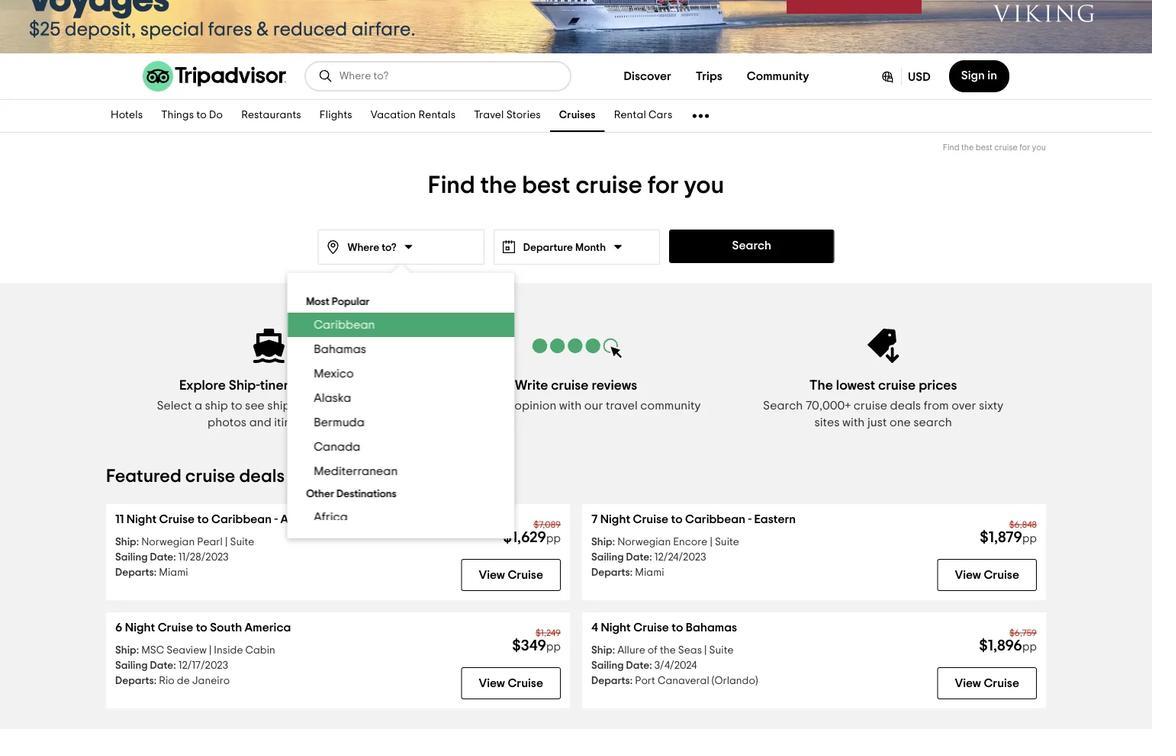Task type: locate. For each thing, give the bounding box(es) containing it.
destinations
[[336, 489, 396, 500]]

deals up one
[[890, 400, 921, 412]]

caribbean up pearl
[[211, 514, 272, 526]]

suite inside ship : norwegian pearl | suite sailing date: 11/28/2023 departs: miami
[[230, 537, 254, 548]]

sailing down allure
[[591, 661, 624, 672]]

with left our
[[559, 400, 582, 412]]

0 vertical spatial best
[[976, 143, 993, 152]]

| for $1,879
[[710, 537, 713, 548]]

0 vertical spatial find the best cruise for you
[[943, 143, 1046, 152]]

bahamas
[[313, 343, 366, 356], [686, 622, 737, 634]]

1 horizontal spatial bahamas
[[686, 622, 737, 634]]

the down sign in link
[[962, 143, 974, 152]]

suite for $1,879
[[715, 537, 739, 548]]

departs: down "11" in the left of the page
[[115, 568, 157, 579]]

suite inside ship : norwegian encore | suite sailing date: 12/24/2023 departs: miami
[[715, 537, 739, 548]]

1 horizontal spatial -
[[748, 514, 752, 526]]

in
[[988, 69, 997, 82]]

1 vertical spatial search
[[763, 400, 803, 412]]

0 horizontal spatial for
[[648, 173, 679, 198]]

1 miami from the left
[[159, 568, 188, 579]]

deals inside the lowest cruise prices search 70,000+ cruise deals from over sixty sites with just one search
[[890, 400, 921, 412]]

0 horizontal spatial caribbean
[[211, 514, 272, 526]]

seaview
[[167, 646, 207, 656]]

pp down $7,089
[[546, 533, 561, 545]]

1 horizontal spatial with
[[843, 417, 865, 429]]

pp inside $7,089 $1,629 pp
[[546, 533, 561, 545]]

| up 12/17/2023
[[209, 646, 212, 656]]

$7,089 $1,629 pp
[[503, 520, 561, 546]]

norwegian up 12/24/2023
[[618, 537, 671, 548]]

date: inside ship : allure of the seas | suite sailing date: 3/4/2024 departs: port canaveral (orlando)
[[626, 661, 652, 672]]

: inside ship : norwegian encore | suite sailing date: 12/24/2023 departs: miami
[[613, 537, 615, 548]]

2 horizontal spatial the
[[962, 143, 974, 152]]

0 vertical spatial with
[[559, 400, 582, 412]]

1 norwegian from the left
[[141, 537, 195, 548]]

1 vertical spatial bahamas
[[686, 622, 737, 634]]

opinion
[[515, 400, 557, 412]]

0 vertical spatial for
[[1020, 143, 1031, 152]]

view cruise for $349
[[479, 678, 543, 690]]

caribbean for $1,629
[[211, 514, 272, 526]]

the right of
[[660, 646, 676, 656]]

ship inside ship : norwegian pearl | suite sailing date: 11/28/2023 departs: miami
[[115, 537, 136, 548]]

ship
[[115, 537, 136, 548], [591, 537, 613, 548], [115, 646, 136, 656], [591, 646, 613, 656]]

norwegian inside ship : norwegian pearl | suite sailing date: 11/28/2023 departs: miami
[[141, 537, 195, 548]]

ship for $349
[[115, 646, 136, 656]]

date: up the port
[[626, 661, 652, 672]]

details,
[[293, 400, 334, 412]]

date: up rio
[[150, 661, 176, 672]]

departs: down 7
[[591, 568, 633, 579]]

2 vertical spatial the
[[660, 646, 676, 656]]

1 ship from the left
[[205, 400, 228, 412]]

bahamas up the seas
[[686, 622, 737, 634]]

to left do at the left of page
[[196, 110, 207, 121]]

pp down '$6,848'
[[1023, 533, 1037, 545]]

- for $1,629
[[274, 514, 278, 526]]

| for $1,629
[[225, 537, 228, 548]]

view cruise
[[479, 569, 543, 582], [955, 569, 1020, 582], [479, 678, 543, 690], [955, 678, 1020, 690]]

1 horizontal spatial miami
[[635, 568, 664, 579]]

cruise down $1,879
[[984, 569, 1020, 582]]

pp
[[546, 533, 561, 545], [1023, 533, 1037, 545], [546, 642, 561, 653], [1023, 642, 1037, 653]]

$1,249 $349 pp
[[512, 629, 561, 654]]

2 miami from the left
[[635, 568, 664, 579]]

ship for $1,896
[[591, 646, 613, 656]]

2 norwegian from the left
[[618, 537, 671, 548]]

all
[[281, 514, 294, 526]]

$6,759 $1,896 pp
[[979, 629, 1037, 654]]

best down sign in link
[[976, 143, 993, 152]]

1 horizontal spatial norwegian
[[618, 537, 671, 548]]

11 night cruise to caribbean - all
[[115, 514, 294, 526]]

pp inside $1,249 $349 pp
[[546, 642, 561, 653]]

date: inside ship : norwegian pearl | suite sailing date: 11/28/2023 departs: miami
[[150, 553, 176, 563]]

sailing down msc
[[115, 661, 148, 672]]

0 vertical spatial deals
[[890, 400, 921, 412]]

departs:
[[115, 568, 157, 579], [591, 568, 633, 579], [115, 676, 157, 687], [591, 676, 633, 687]]

pp down $1,249
[[546, 642, 561, 653]]

encore
[[673, 537, 708, 548]]

1 horizontal spatial ship
[[267, 400, 291, 412]]

ship inside ship : msc seaview | inside cabin sailing date: 12/17/2023 departs: rio de janeiro
[[115, 646, 136, 656]]

departs: left the port
[[591, 676, 633, 687]]

miami down 11/28/2023
[[159, 568, 188, 579]]

0 horizontal spatial with
[[559, 400, 582, 412]]

cruise up ship : norwegian encore | suite sailing date: 12/24/2023 departs: miami at right
[[633, 514, 669, 526]]

1 vertical spatial you
[[684, 173, 724, 198]]

0 horizontal spatial best
[[522, 173, 571, 198]]

suite
[[230, 537, 254, 548], [715, 537, 739, 548], [709, 646, 734, 656]]

1 vertical spatial deals
[[239, 468, 285, 486]]

4
[[591, 622, 598, 634]]

0 horizontal spatial bahamas
[[313, 343, 366, 356]]

sailing down "11" in the left of the page
[[115, 553, 148, 563]]

0 vertical spatial the
[[962, 143, 974, 152]]

find the best cruise for you
[[943, 143, 1046, 152], [428, 173, 724, 198]]

0 horizontal spatial -
[[274, 514, 278, 526]]

to up pearl
[[197, 514, 209, 526]]

2 - from the left
[[748, 514, 752, 526]]

: inside ship : norwegian pearl | suite sailing date: 11/28/2023 departs: miami
[[136, 537, 139, 548]]

cruises
[[559, 110, 596, 121]]

| inside ship : norwegian encore | suite sailing date: 12/24/2023 departs: miami
[[710, 537, 713, 548]]

other destinations
[[306, 489, 396, 500]]

from
[[924, 400, 949, 412]]

sailing
[[115, 553, 148, 563], [591, 553, 624, 563], [115, 661, 148, 672], [591, 661, 624, 672]]

with inside write cruise reviews share your opinion with our travel community
[[559, 400, 582, 412]]

ship
[[205, 400, 228, 412], [267, 400, 291, 412]]

- left eastern
[[748, 514, 752, 526]]

search inside the lowest cruise prices search 70,000+ cruise deals from over sixty sites with just one search
[[763, 400, 803, 412]]

ship : allure of the seas | suite sailing date: 3/4/2024 departs: port canaveral (orlando)
[[591, 646, 758, 687]]

0 vertical spatial bahamas
[[313, 343, 366, 356]]

date: left 11/28/2023
[[150, 553, 176, 563]]

sailing inside ship : allure of the seas | suite sailing date: 3/4/2024 departs: port canaveral (orlando)
[[591, 661, 624, 672]]

other
[[306, 489, 334, 500]]

ship down 7
[[591, 537, 613, 548]]

south
[[210, 622, 242, 634]]

explore
[[179, 379, 226, 392]]

night for $1,629
[[126, 514, 157, 526]]

search
[[732, 240, 772, 252], [763, 400, 803, 412]]

things to do link
[[152, 100, 232, 132]]

the inside ship : allure of the seas | suite sailing date: 3/4/2024 departs: port canaveral (orlando)
[[660, 646, 676, 656]]

caribbean down popular
[[313, 319, 375, 331]]

1 vertical spatial find the best cruise for you
[[428, 173, 724, 198]]

caribbean up encore
[[685, 514, 746, 526]]

cruise up our
[[551, 379, 589, 392]]

0 horizontal spatial the
[[480, 173, 517, 198]]

(orlando)
[[712, 676, 758, 687]]

suite right pearl
[[230, 537, 254, 548]]

ship inside ship : allure of the seas | suite sailing date: 3/4/2024 departs: port canaveral (orlando)
[[591, 646, 613, 656]]

0 horizontal spatial find the best cruise for you
[[428, 173, 724, 198]]

ship right 'a'
[[205, 400, 228, 412]]

0 vertical spatial you
[[1032, 143, 1046, 152]]

| inside ship : msc seaview | inside cabin sailing date: 12/17/2023 departs: rio de janeiro
[[209, 646, 212, 656]]

4 night cruise to bahamas
[[591, 622, 737, 634]]

departs: inside ship : msc seaview | inside cabin sailing date: 12/17/2023 departs: rio de janeiro
[[115, 676, 157, 687]]

lowest
[[836, 379, 876, 392]]

departs: inside ship : allure of the seas | suite sailing date: 3/4/2024 departs: port canaveral (orlando)
[[591, 676, 633, 687]]

suite right encore
[[715, 537, 739, 548]]

you
[[1032, 143, 1046, 152], [684, 173, 724, 198]]

miami down 12/24/2023
[[635, 568, 664, 579]]

$6,848 $1,879 pp
[[980, 520, 1037, 546]]

cruise up just
[[854, 400, 888, 412]]

night right the 6
[[125, 622, 155, 634]]

photos
[[208, 417, 247, 429]]

ship down 4
[[591, 646, 613, 656]]

the
[[962, 143, 974, 152], [480, 173, 517, 198], [660, 646, 676, 656]]

0 horizontal spatial deals
[[239, 468, 285, 486]]

1 horizontal spatial find the best cruise for you
[[943, 143, 1046, 152]]

best up departure
[[522, 173, 571, 198]]

miami
[[159, 568, 188, 579], [635, 568, 664, 579]]

popular
[[331, 297, 369, 308]]

2 horizontal spatial caribbean
[[685, 514, 746, 526]]

to inside explore ship‑tinerary™ pages select a ship to see ship details, reviews, photos and itineraries
[[231, 400, 242, 412]]

night right "11" in the left of the page
[[126, 514, 157, 526]]

| right pearl
[[225, 537, 228, 548]]

departure
[[523, 243, 573, 253]]

ship inside ship : norwegian encore | suite sailing date: 12/24/2023 departs: miami
[[591, 537, 613, 548]]

with left just
[[843, 417, 865, 429]]

1 - from the left
[[274, 514, 278, 526]]

0 horizontal spatial you
[[684, 173, 724, 198]]

miami inside ship : norwegian encore | suite sailing date: 12/24/2023 departs: miami
[[635, 568, 664, 579]]

port
[[635, 676, 656, 687]]

: inside ship : msc seaview | inside cabin sailing date: 12/17/2023 departs: rio de janeiro
[[136, 646, 139, 656]]

caribbean
[[313, 319, 375, 331], [211, 514, 272, 526], [685, 514, 746, 526]]

the down travel stories link
[[480, 173, 517, 198]]

eastern
[[754, 514, 796, 526]]

| right the seas
[[705, 646, 707, 656]]

norwegian up 11/28/2023
[[141, 537, 195, 548]]

best
[[976, 143, 993, 152], [522, 173, 571, 198]]

view cruise down $1,879
[[955, 569, 1020, 582]]

sailing down 7
[[591, 553, 624, 563]]

pp inside $6,848 $1,879 pp
[[1023, 533, 1037, 545]]

sailing inside ship : norwegian pearl | suite sailing date: 11/28/2023 departs: miami
[[115, 553, 148, 563]]

miami inside ship : norwegian pearl | suite sailing date: 11/28/2023 departs: miami
[[159, 568, 188, 579]]

night for $349
[[125, 622, 155, 634]]

1 vertical spatial with
[[843, 417, 865, 429]]

explore ship‑tinerary™ pages select a ship to see ship details, reviews, photos and itineraries
[[157, 379, 381, 429]]

1 horizontal spatial deals
[[890, 400, 921, 412]]

to up the seas
[[672, 622, 683, 634]]

departs: inside ship : norwegian encore | suite sailing date: 12/24/2023 departs: miami
[[591, 568, 633, 579]]

|
[[225, 537, 228, 548], [710, 537, 713, 548], [209, 646, 212, 656], [705, 646, 707, 656]]

6
[[115, 622, 122, 634]]

to for $1,629
[[197, 514, 209, 526]]

None search field
[[306, 63, 570, 90]]

featured
[[106, 468, 181, 486]]

view for $1,879
[[955, 569, 981, 582]]

ship : norwegian pearl | suite sailing date: 11/28/2023 departs: miami
[[115, 537, 254, 579]]

| for $349
[[209, 646, 212, 656]]

travel stories
[[474, 110, 541, 121]]

cars
[[649, 110, 673, 121]]

1 horizontal spatial the
[[660, 646, 676, 656]]

ship down the 6
[[115, 646, 136, 656]]

pp for $1,879
[[1023, 533, 1037, 545]]

hotels link
[[102, 100, 152, 132]]

the lowest cruise prices search 70,000+ cruise deals from over sixty sites with just one search
[[763, 379, 1004, 429]]

1 horizontal spatial caribbean
[[313, 319, 375, 331]]

suite right the seas
[[709, 646, 734, 656]]

| right encore
[[710, 537, 713, 548]]

| inside ship : norwegian pearl | suite sailing date: 11/28/2023 departs: miami
[[225, 537, 228, 548]]

0 horizontal spatial miami
[[159, 568, 188, 579]]

to left south
[[196, 622, 207, 634]]

canaveral
[[658, 676, 710, 687]]

cruise up month on the top of page
[[576, 173, 642, 198]]

view cruise down $349
[[479, 678, 543, 690]]

cruise down $1,896
[[984, 678, 1020, 690]]

- left all
[[274, 514, 278, 526]]

pp down $6,759
[[1023, 642, 1037, 653]]

cruise down $1,629
[[508, 569, 543, 582]]

norwegian inside ship : norwegian encore | suite sailing date: 12/24/2023 departs: miami
[[618, 537, 671, 548]]

$1,879
[[980, 530, 1023, 546]]

find the best cruise for you up departure month
[[428, 173, 724, 198]]

1 vertical spatial the
[[480, 173, 517, 198]]

0 horizontal spatial ship
[[205, 400, 228, 412]]

1 vertical spatial find
[[428, 173, 475, 198]]

cruise down $349
[[508, 678, 543, 690]]

usd button
[[868, 60, 943, 92]]

travel stories link
[[465, 100, 550, 132]]

view cruise down $1,896
[[955, 678, 1020, 690]]

view cruise down $1,629
[[479, 569, 543, 582]]

night
[[126, 514, 157, 526], [600, 514, 631, 526], [125, 622, 155, 634], [601, 622, 631, 634]]

stories
[[507, 110, 541, 121]]

to up encore
[[671, 514, 683, 526]]

and
[[249, 417, 272, 429]]

flights link
[[310, 100, 362, 132]]

pp inside $6,759 $1,896 pp
[[1023, 642, 1037, 653]]

0 horizontal spatial norwegian
[[141, 537, 195, 548]]

view cruise for $1,896
[[955, 678, 1020, 690]]

deals up all
[[239, 468, 285, 486]]

flights
[[320, 110, 352, 121]]

find the best cruise for you down in
[[943, 143, 1046, 152]]

pearl
[[197, 537, 223, 548]]

ship down "11" in the left of the page
[[115, 537, 136, 548]]

: inside ship : allure of the seas | suite sailing date: 3/4/2024 departs: port canaveral (orlando)
[[613, 646, 615, 656]]

departs: left rio
[[115, 676, 157, 687]]

africa
[[313, 511, 347, 524]]

norwegian
[[141, 537, 195, 548], [618, 537, 671, 548]]

night right 4
[[601, 622, 631, 634]]

cruise inside write cruise reviews share your opinion with our travel community
[[551, 379, 589, 392]]

ship down ship‑tinerary™
[[267, 400, 291, 412]]

bahamas up mexico
[[313, 343, 366, 356]]

0 vertical spatial find
[[943, 143, 960, 152]]

date: left 12/24/2023
[[626, 553, 652, 563]]

view cruise for $1,629
[[479, 569, 543, 582]]

1 horizontal spatial you
[[1032, 143, 1046, 152]]

night right 7
[[600, 514, 631, 526]]

to?
[[382, 243, 397, 253]]

to left see
[[231, 400, 242, 412]]



Task type: describe. For each thing, give the bounding box(es) containing it.
canada
[[313, 441, 360, 453]]

discover
[[624, 70, 671, 82]]

sixty
[[979, 400, 1004, 412]]

rio
[[159, 676, 175, 687]]

select
[[157, 400, 192, 412]]

share
[[451, 400, 484, 412]]

11/28/2023
[[178, 553, 229, 563]]

night for $1,896
[[601, 622, 631, 634]]

0 horizontal spatial find
[[428, 173, 475, 198]]

sailing inside ship : norwegian encore | suite sailing date: 12/24/2023 departs: miami
[[591, 553, 624, 563]]

suite inside ship : allure of the seas | suite sailing date: 3/4/2024 departs: port canaveral (orlando)
[[709, 646, 734, 656]]

over
[[952, 400, 977, 412]]

tripadvisor image
[[143, 61, 286, 92]]

: for $1,629
[[136, 537, 139, 548]]

where to?
[[348, 243, 397, 253]]

$1,249
[[536, 629, 561, 638]]

travel
[[474, 110, 504, 121]]

1 horizontal spatial for
[[1020, 143, 1031, 152]]

cruise up the seaview on the left bottom of page
[[158, 622, 193, 634]]

$1,629
[[503, 530, 546, 546]]

sites
[[815, 417, 840, 429]]

restaurants link
[[232, 100, 310, 132]]

ship for $1,629
[[115, 537, 136, 548]]

inside
[[214, 646, 243, 656]]

reviews
[[592, 379, 637, 392]]

a
[[195, 400, 202, 412]]

travel
[[606, 400, 638, 412]]

advertisement region
[[0, 0, 1152, 53]]

vacation rentals link
[[362, 100, 465, 132]]

usd
[[908, 71, 931, 83]]

the
[[810, 379, 833, 392]]

community button
[[735, 61, 822, 92]]

norwegian for $1,629
[[141, 537, 195, 548]]

7
[[591, 514, 598, 526]]

: for $1,879
[[613, 537, 615, 548]]

1 horizontal spatial find
[[943, 143, 960, 152]]

our
[[584, 400, 603, 412]]

cruises link
[[550, 100, 605, 132]]

sign in link
[[949, 60, 1010, 92]]

trips button
[[684, 61, 735, 92]]

pp for $349
[[546, 642, 561, 653]]

month
[[575, 243, 606, 253]]

Search search field
[[340, 69, 558, 83]]

cruise up the 11 night cruise to caribbean - all in the left of the page
[[185, 468, 235, 486]]

your
[[487, 400, 512, 412]]

mediterranean
[[313, 466, 398, 478]]

sign in
[[961, 69, 997, 82]]

to for $349
[[196, 622, 207, 634]]

community
[[641, 400, 701, 412]]

mexico
[[313, 368, 353, 380]]

view for $1,896
[[955, 678, 981, 690]]

sign
[[961, 69, 985, 82]]

- for $1,879
[[748, 514, 752, 526]]

1 horizontal spatial best
[[976, 143, 993, 152]]

miami for $1,879
[[635, 568, 664, 579]]

suite for $1,629
[[230, 537, 254, 548]]

trips
[[696, 70, 723, 82]]

view cruise for $1,879
[[955, 569, 1020, 582]]

to for $1,879
[[671, 514, 683, 526]]

caribbean for $1,879
[[685, 514, 746, 526]]

featured cruise deals
[[106, 468, 285, 486]]

$6,848
[[1010, 520, 1037, 530]]

70,000+
[[806, 400, 851, 412]]

where
[[348, 243, 379, 253]]

norwegian for $1,879
[[618, 537, 671, 548]]

vacation
[[371, 110, 416, 121]]

1 vertical spatial best
[[522, 173, 571, 198]]

restaurants
[[241, 110, 301, 121]]

pp for $1,896
[[1023, 642, 1037, 653]]

rental cars link
[[605, 100, 682, 132]]

11
[[115, 514, 124, 526]]

view for $349
[[479, 678, 505, 690]]

cruise down in
[[995, 143, 1018, 152]]

discover button
[[612, 61, 684, 92]]

date: inside ship : msc seaview | inside cabin sailing date: 12/17/2023 departs: rio de janeiro
[[150, 661, 176, 672]]

pp for $1,629
[[546, 533, 561, 545]]

date: inside ship : norwegian encore | suite sailing date: 12/24/2023 departs: miami
[[626, 553, 652, 563]]

night for $1,879
[[600, 514, 631, 526]]

prices
[[919, 379, 957, 392]]

ship for $1,879
[[591, 537, 613, 548]]

msc
[[141, 646, 164, 656]]

itineraries
[[274, 417, 330, 429]]

rentals
[[419, 110, 456, 121]]

things
[[161, 110, 194, 121]]

cruise up one
[[879, 379, 916, 392]]

6 night cruise to south america
[[115, 622, 291, 634]]

pages
[[319, 379, 358, 392]]

write cruise reviews share your opinion with our travel community
[[451, 379, 701, 412]]

miami for $1,629
[[159, 568, 188, 579]]

cruise up of
[[634, 622, 669, 634]]

bermuda
[[313, 417, 364, 429]]

write
[[515, 379, 548, 392]]

| inside ship : allure of the seas | suite sailing date: 3/4/2024 departs: port canaveral (orlando)
[[705, 646, 707, 656]]

cruise up ship : norwegian pearl | suite sailing date: 11/28/2023 departs: miami
[[159, 514, 195, 526]]

ship : msc seaview | inside cabin sailing date: 12/17/2023 departs: rio de janeiro
[[115, 646, 275, 687]]

allure
[[618, 646, 646, 656]]

community
[[747, 70, 809, 82]]

cabin
[[245, 646, 275, 656]]

7 night cruise to caribbean - eastern
[[591, 514, 796, 526]]

de
[[177, 676, 190, 687]]

ship : norwegian encore | suite sailing date: 12/24/2023 departs: miami
[[591, 537, 739, 579]]

: for $1,896
[[613, 646, 615, 656]]

2 ship from the left
[[267, 400, 291, 412]]

most popular
[[306, 297, 369, 308]]

0 vertical spatial search
[[732, 240, 772, 252]]

most
[[306, 297, 329, 308]]

with inside the lowest cruise prices search 70,000+ cruise deals from over sixty sites with just one search
[[843, 417, 865, 429]]

see
[[245, 400, 265, 412]]

do
[[209, 110, 223, 121]]

$6,759
[[1010, 629, 1037, 638]]

$7,089
[[534, 520, 561, 530]]

12/24/2023
[[655, 553, 706, 563]]

departs: inside ship : norwegian pearl | suite sailing date: 11/28/2023 departs: miami
[[115, 568, 157, 579]]

things to do
[[161, 110, 223, 121]]

1 vertical spatial for
[[648, 173, 679, 198]]

rental cars
[[614, 110, 673, 121]]

3/4/2024
[[655, 661, 697, 672]]

seas
[[678, 646, 702, 656]]

view for $1,629
[[479, 569, 505, 582]]

to for $1,896
[[672, 622, 683, 634]]

12/17/2023
[[178, 661, 228, 672]]

search image
[[318, 69, 334, 84]]

: for $349
[[136, 646, 139, 656]]

sailing inside ship : msc seaview | inside cabin sailing date: 12/17/2023 departs: rio de janeiro
[[115, 661, 148, 672]]

ship‑tinerary™
[[229, 379, 317, 392]]



Task type: vqa. For each thing, say whether or not it's contained in the screenshot.


